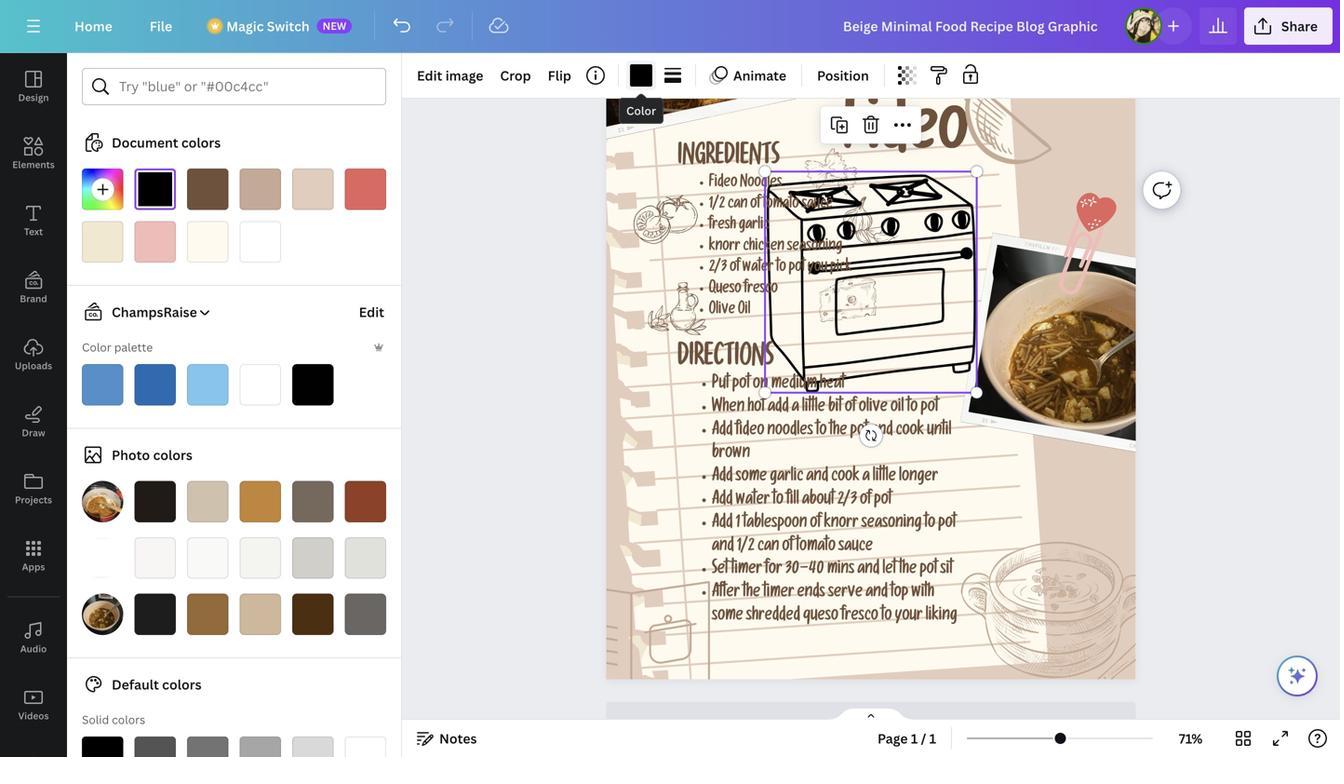 Task type: vqa. For each thing, say whether or not it's contained in the screenshot.
the topmost #000000 image
yes



Task type: describe. For each thing, give the bounding box(es) containing it.
#221a16 image
[[135, 481, 176, 522]]

/
[[922, 730, 927, 747]]

#f3e8d0 image
[[82, 221, 123, 263]]

1/2 inside fideo noodles 1/2 can of tomato sauce fresh garlic knorr chicken seasoning 2/3 of water to pot you pick queso fresco olive oil
[[710, 197, 726, 213]]

fideo
[[736, 423, 765, 440]]

add a new color image
[[82, 169, 123, 210]]

+
[[837, 712, 844, 729]]

document colors
[[112, 134, 221, 151]]

serve
[[829, 585, 864, 602]]

of up queso
[[730, 261, 740, 277]]

champsraise button
[[74, 301, 212, 323]]

#725039 image
[[187, 169, 229, 210]]

when
[[713, 400, 745, 417]]

heat
[[820, 377, 846, 394]]

elements button
[[0, 120, 67, 187]]

noodles
[[741, 176, 783, 192]]

uploads button
[[0, 321, 67, 388]]

home
[[74, 17, 112, 35]]

fresco inside fideo noodles 1/2 can of tomato sauce fresh garlic knorr chicken seasoning 2/3 of water to pot you pick queso fresco olive oil
[[745, 282, 778, 298]]

#f9f9f7 image
[[187, 537, 229, 579]]

and left let
[[858, 562, 880, 579]]

default
[[112, 676, 159, 693]]

for
[[766, 562, 783, 579]]

to right oil
[[908, 400, 918, 417]]

+ add page button
[[607, 702, 1136, 739]]

of right the about
[[861, 493, 872, 510]]

animate
[[734, 67, 787, 84]]

pot down olive
[[851, 423, 869, 440]]

color for color
[[627, 103, 657, 118]]

40
[[809, 562, 825, 579]]

noodles
[[768, 423, 814, 440]]

farfalle pasta illustration image
[[806, 149, 858, 195]]

brown
[[713, 446, 751, 463]]

#943c21 image
[[345, 481, 386, 522]]

dark gray #545454 image
[[135, 737, 176, 757]]

grey line cookbook icon isolated on white background. cooking book icon. recipe book. fork and knife icons. cutlery symbol.  vector illustration image
[[553, 580, 711, 700]]

seasoning inside fideo noodles 1/2 can of tomato sauce fresh garlic knorr chicken seasoning 2/3 of water to pot you pick queso fresco olive oil
[[788, 240, 843, 256]]

elements
[[12, 158, 55, 171]]

#f9f9f7 image
[[187, 537, 229, 579]]

1/2 inside 'put pot on medium heat when hot add a little bit of olive oil to pot add fideo noodles to the pot and cook until brown add some garlic and cook a little longer add water to fill about 2/3 of pot add 1 tablespoon of knorr seasoning to pot and 1/2 can of tomato sauce set timer for 30-40 mins and let the pot sit after the timer ends serve and top with some shredded queso fresco to your liking'
[[738, 539, 755, 556]]

#943c21 image
[[345, 481, 386, 522]]

and left top
[[866, 585, 889, 602]]

#f3e8d0 image
[[82, 221, 123, 263]]

about
[[803, 493, 835, 510]]

0 horizontal spatial little
[[803, 400, 826, 417]]

and up the about
[[807, 469, 829, 487]]

canva assistant image
[[1287, 665, 1309, 687]]

brand
[[20, 292, 47, 305]]

dark gray #545454 image
[[135, 737, 176, 757]]

add inside 'button'
[[847, 712, 873, 729]]

crop
[[500, 67, 531, 84]]

garlic inside 'put pot on medium heat when hot add a little bit of olive oil to pot add fideo noodles to the pot and cook until brown add some garlic and cook a little longer add water to fill about 2/3 of pot add 1 tablespoon of knorr seasoning to pot and 1/2 can of tomato sauce set timer for 30-40 mins and let the pot sit after the timer ends serve and top with some shredded queso fresco to your liking'
[[771, 469, 804, 487]]

knorr inside fideo noodles 1/2 can of tomato sauce fresh garlic knorr chicken seasoning 2/3 of water to pot you pick queso fresco olive oil
[[710, 240, 741, 256]]

notes
[[440, 730, 477, 747]]

photo colors
[[112, 446, 193, 464]]

color for color palette
[[82, 339, 112, 355]]

#75c6ef image
[[187, 364, 229, 406]]

#986934 image
[[187, 594, 229, 635]]

#c8a994 image
[[240, 169, 281, 210]]

document
[[112, 134, 178, 151]]

default colors
[[112, 676, 202, 693]]

pot left 'sit' at the right bottom
[[920, 562, 938, 579]]

queso
[[804, 608, 839, 626]]

share
[[1282, 17, 1319, 35]]

share button
[[1245, 7, 1333, 45]]

#78695c image
[[292, 481, 334, 522]]

magic switch
[[226, 17, 310, 35]]

#4f2d0b image
[[292, 594, 334, 635]]

side panel tab list
[[0, 53, 67, 757]]

position button
[[810, 61, 877, 90]]

Try "blue" or "#00c4cc" search field
[[119, 69, 374, 104]]

after
[[713, 585, 741, 602]]

new
[[323, 19, 347, 33]]

olive oil hand drawn image
[[649, 282, 707, 335]]

colors for photo colors
[[153, 446, 193, 464]]

edit image
[[417, 67, 484, 84]]

can inside 'put pot on medium heat when hot add a little bit of olive oil to pot add fideo noodles to the pot and cook until brown add some garlic and cook a little longer add water to fill about 2/3 of pot add 1 tablespoon of knorr seasoning to pot and 1/2 can of tomato sauce set timer for 30-40 mins and let the pot sit after the timer ends serve and top with some shredded queso fresco to your liking'
[[758, 539, 780, 556]]

tomato inside 'put pot on medium heat when hot add a little bit of olive oil to pot add fideo noodles to the pot and cook until brown add some garlic and cook a little longer add water to fill about 2/3 of pot add 1 tablespoon of knorr seasoning to pot and 1/2 can of tomato sauce set timer for 30-40 mins and let the pot sit after the timer ends serve and top with some shredded queso fresco to your liking'
[[797, 539, 836, 556]]

to right noodles
[[817, 423, 827, 440]]

fresh
[[710, 219, 737, 234]]

apps
[[22, 561, 45, 573]]

#e4ccbc image
[[292, 169, 334, 210]]

videos button
[[0, 671, 67, 738]]

medium
[[772, 377, 818, 394]]

sauce inside 'put pot on medium heat when hot add a little bit of olive oil to pot add fideo noodles to the pot and cook until brown add some garlic and cook a little longer add water to fill about 2/3 of pot add 1 tablespoon of knorr seasoning to pot and 1/2 can of tomato sauce set timer for 30-40 mins and let the pot sit after the timer ends serve and top with some shredded queso fresco to your liking'
[[839, 539, 874, 556]]

file button
[[135, 7, 187, 45]]

palette
[[114, 339, 153, 355]]

1 horizontal spatial the
[[830, 423, 848, 440]]

hot
[[748, 400, 766, 417]]

0 vertical spatial timer
[[732, 562, 763, 579]]

#4f2d0b image
[[292, 594, 334, 635]]

notes button
[[410, 724, 485, 753]]

image
[[446, 67, 484, 84]]

draw
[[22, 426, 45, 439]]

edit for edit image
[[417, 67, 443, 84]]

queso
[[710, 282, 742, 298]]

magic
[[226, 17, 264, 35]]

tomato inside fideo noodles 1/2 can of tomato sauce fresh garlic knorr chicken seasoning 2/3 of water to pot you pick queso fresco olive oil
[[764, 197, 800, 213]]

#010101 image
[[292, 364, 334, 406]]

put
[[713, 377, 730, 394]]

on
[[753, 377, 769, 394]]

sit
[[941, 562, 954, 579]]

can inside fideo noodles 1/2 can of tomato sauce fresh garlic knorr chicken seasoning 2/3 of water to pot you pick queso fresco olive oil
[[728, 197, 748, 213]]

edit image button
[[410, 61, 491, 90]]

olive
[[860, 400, 888, 417]]

text button
[[0, 187, 67, 254]]

set
[[713, 562, 729, 579]]

show pages image
[[827, 707, 916, 722]]

bit
[[829, 400, 843, 417]]

#d2b799 image
[[240, 594, 281, 635]]

light gray #d9d9d9 image
[[292, 737, 334, 757]]

crop button
[[493, 61, 539, 90]]

to left fill
[[773, 493, 784, 510]]

olive
[[710, 303, 736, 319]]

videos
[[18, 710, 49, 722]]

2/3 inside 'put pot on medium heat when hot add a little bit of olive oil to pot add fideo noodles to the pot and cook until brown add some garlic and cook a little longer add water to fill about 2/3 of pot add 1 tablespoon of knorr seasoning to pot and 1/2 can of tomato sauce set timer for 30-40 mins and let the pot sit after the timer ends serve and top with some shredded queso fresco to your liking'
[[838, 493, 858, 510]]

longer
[[900, 469, 939, 487]]

pick
[[831, 261, 853, 277]]

design
[[18, 91, 49, 104]]

#d2b799 image
[[240, 594, 281, 635]]

1 inside 'put pot on medium heat when hot add a little bit of olive oil to pot add fideo noodles to the pot and cook until brown add some garlic and cook a little longer add water to fill about 2/3 of pot add 1 tablespoon of knorr seasoning to pot and 1/2 can of tomato sauce set timer for 30-40 mins and let the pot sit after the timer ends serve and top with some shredded queso fresco to your liking'
[[736, 516, 741, 533]]

oil
[[891, 400, 905, 417]]

colors for document colors
[[181, 134, 221, 151]]

tablespoon
[[744, 516, 808, 533]]

pot left on
[[733, 377, 751, 394]]

text
[[24, 225, 43, 238]]

#986934 image
[[187, 594, 229, 635]]

draw button
[[0, 388, 67, 455]]

seasoning inside 'put pot on medium heat when hot add a little bit of olive oil to pot add fideo noodles to the pot and cook until brown add some garlic and cook a little longer add water to fill about 2/3 of pot add 1 tablespoon of knorr seasoning to pot and 1/2 can of tomato sauce set timer for 30-40 mins and let the pot sit after the timer ends serve and top with some shredded queso fresco to your liking'
[[862, 516, 922, 533]]

until
[[928, 423, 952, 440]]

main menu bar
[[0, 0, 1341, 53]]



Task type: locate. For each thing, give the bounding box(es) containing it.
color left palette on the top left
[[82, 339, 112, 355]]

0 vertical spatial some
[[736, 469, 768, 487]]

1 horizontal spatial garlic
[[771, 469, 804, 487]]

#4890cd image
[[82, 364, 123, 406], [82, 364, 123, 406]]

colors right photo
[[153, 446, 193, 464]]

edit button
[[357, 293, 386, 331]]

projects button
[[0, 455, 67, 522]]

#fffaef image
[[187, 221, 229, 263], [187, 221, 229, 263]]

2/3 inside fideo noodles 1/2 can of tomato sauce fresh garlic knorr chicken seasoning 2/3 of water to pot you pick queso fresco olive oil
[[710, 261, 728, 277]]

to down the longer
[[925, 516, 936, 533]]

1 horizontal spatial a
[[863, 469, 871, 487]]

white #ffffff image
[[345, 737, 386, 757], [345, 737, 386, 757]]

page
[[878, 730, 908, 747]]

#e4ccbc image
[[292, 169, 334, 210]]

1 horizontal spatial color
[[627, 103, 657, 118]]

of up the 30-
[[783, 539, 794, 556]]

colors up #725039 icon
[[181, 134, 221, 151]]

fideo noodles 1/2 can of tomato sauce fresh garlic knorr chicken seasoning 2/3 of water to pot you pick queso fresco olive oil
[[710, 176, 853, 319]]

sauce
[[802, 197, 834, 213], [839, 539, 874, 556]]

solid colors
[[82, 712, 145, 727]]

#d0cfc8 image
[[292, 537, 334, 579]]

seasoning up let
[[862, 516, 922, 533]]

1 horizontal spatial little
[[873, 469, 897, 487]]

1 vertical spatial edit
[[359, 303, 385, 321]]

the down bit
[[830, 423, 848, 440]]

water up tablespoon
[[736, 493, 771, 510]]

water inside 'put pot on medium heat when hot add a little bit of olive oil to pot add fideo noodles to the pot and cook until brown add some garlic and cook a little longer add water to fill about 2/3 of pot add 1 tablespoon of knorr seasoning to pot and 1/2 can of tomato sauce set timer for 30-40 mins and let the pot sit after the timer ends serve and top with some shredded queso fresco to your liking'
[[736, 493, 771, 510]]

1 vertical spatial seasoning
[[862, 516, 922, 533]]

fresco up oil
[[745, 282, 778, 298]]

1/2
[[710, 197, 726, 213], [738, 539, 755, 556]]

1 horizontal spatial sauce
[[839, 539, 874, 556]]

brand button
[[0, 254, 67, 321]]

knorr down the about
[[825, 516, 859, 533]]

0 vertical spatial sauce
[[802, 197, 834, 213]]

audio button
[[0, 604, 67, 671]]

garlic up chicken
[[739, 219, 770, 234]]

2/3 right the about
[[838, 493, 858, 510]]

0 horizontal spatial cook
[[832, 469, 860, 487]]

cook down oil
[[897, 423, 925, 440]]

0 vertical spatial water
[[743, 261, 774, 277]]

colors for default colors
[[162, 676, 202, 693]]

0 horizontal spatial edit
[[359, 303, 385, 321]]

edit for edit
[[359, 303, 385, 321]]

edit inside button
[[359, 303, 385, 321]]

1 vertical spatial knorr
[[825, 516, 859, 533]]

your
[[896, 608, 923, 626]]

#e1e1dc image
[[345, 537, 386, 579], [345, 537, 386, 579]]

0 horizontal spatial the
[[743, 585, 761, 602]]

1 vertical spatial cook
[[832, 469, 860, 487]]

little left the longer
[[873, 469, 897, 487]]

1 horizontal spatial 1/2
[[738, 539, 755, 556]]

position
[[818, 67, 870, 84]]

#166bb5 image
[[135, 364, 176, 406], [135, 364, 176, 406]]

0 horizontal spatial seasoning
[[788, 240, 843, 256]]

0 horizontal spatial 2/3
[[710, 261, 728, 277]]

0 vertical spatial edit
[[417, 67, 443, 84]]

71% button
[[1161, 724, 1222, 753]]

#c48433 image
[[240, 481, 281, 522], [240, 481, 281, 522]]

0 vertical spatial cook
[[897, 423, 925, 440]]

0 vertical spatial 1/2
[[710, 197, 726, 213]]

1 horizontal spatial knorr
[[825, 516, 859, 533]]

0 horizontal spatial fideo
[[710, 176, 738, 192]]

1 horizontal spatial edit
[[417, 67, 443, 84]]

2 horizontal spatial the
[[900, 562, 917, 579]]

#f7f6f5 image
[[135, 537, 176, 579], [135, 537, 176, 579]]

#f6bbb7 image
[[135, 221, 176, 263], [135, 221, 176, 263]]

chicken
[[744, 240, 785, 256]]

directions
[[678, 347, 775, 375]]

water down chicken
[[743, 261, 774, 277]]

2 vertical spatial the
[[743, 585, 761, 602]]

1 vertical spatial tomato
[[797, 539, 836, 556]]

1 vertical spatial garlic
[[771, 469, 804, 487]]

1 vertical spatial color
[[82, 339, 112, 355]]

of right bit
[[846, 400, 857, 417]]

1 horizontal spatial 1
[[912, 730, 918, 747]]

1/2 down tablespoon
[[738, 539, 755, 556]]

#e5645e image
[[345, 169, 386, 210], [345, 169, 386, 210]]

0 horizontal spatial timer
[[732, 562, 763, 579]]

#d1c1ab image
[[187, 481, 229, 522], [187, 481, 229, 522]]

liking
[[926, 608, 958, 626]]

1/2 up the fresh
[[710, 197, 726, 213]]

1 vertical spatial fideo
[[710, 176, 738, 192]]

1 horizontal spatial timer
[[764, 585, 795, 602]]

0 vertical spatial the
[[830, 423, 848, 440]]

#d0cfc8 image
[[292, 537, 334, 579]]

tomato down noodles
[[764, 197, 800, 213]]

add
[[768, 400, 789, 417]]

fideo inside fideo noodles 1/2 can of tomato sauce fresh garlic knorr chicken seasoning 2/3 of water to pot you pick queso fresco olive oil
[[710, 176, 738, 192]]

page
[[876, 712, 906, 729]]

knorr down the fresh
[[710, 240, 741, 256]]

pot left you
[[789, 261, 806, 277]]

can up for
[[758, 539, 780, 556]]

add a new color image
[[82, 169, 123, 210]]

uploads
[[15, 359, 52, 372]]

photo
[[112, 446, 150, 464]]

#010101 image
[[292, 364, 334, 406]]

color palette
[[82, 339, 153, 355]]

0 horizontal spatial fresco
[[745, 282, 778, 298]]

0 vertical spatial knorr
[[710, 240, 741, 256]]

0 vertical spatial 2/3
[[710, 261, 728, 277]]

some down brown
[[736, 469, 768, 487]]

1 vertical spatial little
[[873, 469, 897, 487]]

#f4f4f1 image
[[240, 537, 281, 579]]

0 vertical spatial little
[[803, 400, 826, 417]]

garlic inside fideo noodles 1/2 can of tomato sauce fresh garlic knorr chicken seasoning 2/3 of water to pot you pick queso fresco olive oil
[[739, 219, 770, 234]]

oil
[[739, 303, 751, 319]]

0 horizontal spatial garlic
[[739, 219, 770, 234]]

fideo down ingredients
[[710, 176, 738, 192]]

pot inside fideo noodles 1/2 can of tomato sauce fresh garlic knorr chicken seasoning 2/3 of water to pot you pick queso fresco olive oil
[[789, 261, 806, 277]]

1 vertical spatial the
[[900, 562, 917, 579]]

the right let
[[900, 562, 917, 579]]

let
[[883, 562, 897, 579]]

apps button
[[0, 522, 67, 589]]

fresco down "serve" at the right bottom of page
[[842, 608, 879, 626]]

edit inside dropdown button
[[417, 67, 443, 84]]

sauce down "farfalle pasta illustration" image
[[802, 197, 834, 213]]

1 vertical spatial a
[[863, 469, 871, 487]]

can
[[728, 197, 748, 213], [758, 539, 780, 556]]

1 vertical spatial 2/3
[[838, 493, 858, 510]]

71%
[[1180, 730, 1203, 747]]

1 vertical spatial timer
[[764, 585, 795, 602]]

0 horizontal spatial 1/2
[[710, 197, 726, 213]]

to inside fideo noodles 1/2 can of tomato sauce fresh garlic knorr chicken seasoning 2/3 of water to pot you pick queso fresco olive oil
[[777, 261, 787, 277]]

0 vertical spatial seasoning
[[788, 240, 843, 256]]

gray #a6a6a6 image
[[240, 737, 281, 757]]

colors
[[181, 134, 221, 151], [153, 446, 193, 464], [162, 676, 202, 693], [112, 712, 145, 727]]

1 vertical spatial fresco
[[842, 608, 879, 626]]

0 horizontal spatial knorr
[[710, 240, 741, 256]]

1 horizontal spatial 2/3
[[838, 493, 858, 510]]

and up 'set'
[[713, 539, 735, 556]]

sauce inside fideo noodles 1/2 can of tomato sauce fresh garlic knorr chicken seasoning 2/3 of water to pot you pick queso fresco olive oil
[[802, 197, 834, 213]]

fresco inside 'put pot on medium heat when hot add a little bit of olive oil to pot add fideo noodles to the pot and cook until brown add some garlic and cook a little longer add water to fill about 2/3 of pot add 1 tablespoon of knorr seasoning to pot and 1/2 can of tomato sauce set timer for 30-40 mins and let the pot sit after the timer ends serve and top with some shredded queso fresco to your liking'
[[842, 608, 879, 626]]

to down chicken
[[777, 261, 787, 277]]

1 left /
[[912, 730, 918, 747]]

Design title text field
[[829, 7, 1118, 45]]

1 left tablespoon
[[736, 516, 741, 533]]

#c8a994 image
[[240, 169, 281, 210]]

light gray #d9d9d9 image
[[292, 737, 334, 757]]

to
[[777, 261, 787, 277], [908, 400, 918, 417], [817, 423, 827, 440], [773, 493, 784, 510], [925, 516, 936, 533], [882, 608, 893, 626]]

#221a16 image
[[135, 481, 176, 522]]

0 vertical spatial can
[[728, 197, 748, 213]]

with
[[912, 585, 935, 602]]

1 vertical spatial sauce
[[839, 539, 874, 556]]

pot up until
[[921, 400, 939, 417]]

1 vertical spatial water
[[736, 493, 771, 510]]

colors right solid
[[112, 712, 145, 727]]

a right add
[[792, 400, 800, 417]]

#6a6663 image
[[345, 594, 386, 635], [345, 594, 386, 635]]

fideo
[[844, 103, 969, 173], [710, 176, 738, 192]]

a left the longer
[[863, 469, 871, 487]]

the right after
[[743, 585, 761, 602]]

garlic up fill
[[771, 469, 804, 487]]

page 1 / 1
[[878, 730, 937, 747]]

ingredients
[[678, 146, 780, 172]]

#78695c image
[[292, 481, 334, 522]]

#75c6ef image
[[187, 364, 229, 406]]

can up the fresh
[[728, 197, 748, 213]]

pot up 'sit' at the right bottom
[[939, 516, 957, 533]]

gray #737373 image
[[187, 737, 229, 757], [187, 737, 229, 757]]

0 vertical spatial fresco
[[745, 282, 778, 298]]

colors for solid colors
[[112, 712, 145, 727]]

2/3 up queso
[[710, 261, 728, 277]]

flip button
[[541, 61, 579, 90]]

1 vertical spatial some
[[713, 608, 744, 626]]

fideo for fideo noodles 1/2 can of tomato sauce fresh garlic knorr chicken seasoning 2/3 of water to pot you pick queso fresco olive oil
[[710, 176, 738, 192]]

0 vertical spatial fideo
[[844, 103, 969, 173]]

knorr
[[710, 240, 741, 256], [825, 516, 859, 533]]

animate button
[[704, 61, 794, 90]]

1 horizontal spatial fresco
[[842, 608, 879, 626]]

mins
[[828, 562, 855, 579]]

water inside fideo noodles 1/2 can of tomato sauce fresh garlic knorr chicken seasoning 2/3 of water to pot you pick queso fresco olive oil
[[743, 261, 774, 277]]

30-
[[786, 562, 809, 579]]

black #000000 image
[[82, 737, 123, 757], [82, 737, 123, 757]]

0 vertical spatial a
[[792, 400, 800, 417]]

audio
[[20, 643, 47, 655]]

0 vertical spatial garlic
[[739, 219, 770, 234]]

knorr inside 'put pot on medium heat when hot add a little bit of olive oil to pot add fideo noodles to the pot and cook until brown add some garlic and cook a little longer add water to fill about 2/3 of pot add 1 tablespoon of knorr seasoning to pot and 1/2 can of tomato sauce set timer for 30-40 mins and let the pot sit after the timer ends serve and top with some shredded queso fresco to your liking'
[[825, 516, 859, 533]]

0 horizontal spatial sauce
[[802, 197, 834, 213]]

cook
[[897, 423, 925, 440], [832, 469, 860, 487]]

0 vertical spatial color
[[627, 103, 657, 118]]

2 horizontal spatial 1
[[930, 730, 937, 747]]

cook up the about
[[832, 469, 860, 487]]

color down main 'menu bar'
[[627, 103, 657, 118]]

of down the about
[[811, 516, 822, 533]]

solid
[[82, 712, 109, 727]]

put pot on medium heat when hot add a little bit of olive oil to pot add fideo noodles to the pot and cook until brown add some garlic and cook a little longer add water to fill about 2/3 of pot add 1 tablespoon of knorr seasoning to pot and 1/2 can of tomato sauce set timer for 30-40 mins and let the pot sit after the timer ends serve and top with some shredded queso fresco to your liking
[[713, 377, 958, 626]]

ends
[[798, 585, 826, 602]]

0 horizontal spatial 1
[[736, 516, 741, 533]]

gray #a6a6a6 image
[[240, 737, 281, 757]]

to left your
[[882, 608, 893, 626]]

#f4f4f1 image
[[240, 537, 281, 579]]

1 horizontal spatial seasoning
[[862, 516, 922, 533]]

champsraise
[[112, 303, 197, 321]]

0 vertical spatial tomato
[[764, 197, 800, 213]]

#000000 image
[[630, 64, 653, 87], [630, 64, 653, 87], [135, 169, 176, 210]]

the
[[830, 423, 848, 440], [900, 562, 917, 579], [743, 585, 761, 602]]

+ add page
[[837, 712, 906, 729]]

timer right 'set'
[[732, 562, 763, 579]]

timer down for
[[764, 585, 795, 602]]

sauce up the mins
[[839, 539, 874, 556]]

projects
[[15, 494, 52, 506]]

of down noodles
[[751, 197, 761, 213]]

seasoning up you
[[788, 240, 843, 256]]

switch
[[267, 17, 310, 35]]

fill
[[787, 493, 800, 510]]

#725039 image
[[187, 169, 229, 210]]

some down after
[[713, 608, 744, 626]]

1 right /
[[930, 730, 937, 747]]

1 horizontal spatial fideo
[[844, 103, 969, 173]]

some
[[736, 469, 768, 487], [713, 608, 744, 626]]

fideo for fideo
[[844, 103, 969, 173]]

1 horizontal spatial cook
[[897, 423, 925, 440]]

1 vertical spatial can
[[758, 539, 780, 556]]

0 horizontal spatial a
[[792, 400, 800, 417]]

and down olive
[[872, 423, 894, 440]]

tomato up 40 at bottom right
[[797, 539, 836, 556]]

you
[[808, 261, 828, 277]]

0 horizontal spatial color
[[82, 339, 112, 355]]

#ffffff image
[[240, 221, 281, 263], [240, 221, 281, 263], [240, 364, 281, 406], [240, 364, 281, 406]]

fresco
[[745, 282, 778, 298], [842, 608, 879, 626]]

pot right the about
[[875, 493, 892, 510]]

design button
[[0, 53, 67, 120]]

file
[[150, 17, 172, 35]]

colors right the default
[[162, 676, 202, 693]]

fideo down the position dropdown button
[[844, 103, 969, 173]]

0 horizontal spatial can
[[728, 197, 748, 213]]

1 horizontal spatial can
[[758, 539, 780, 556]]

top
[[891, 585, 909, 602]]

little left bit
[[803, 400, 826, 417]]

1 vertical spatial 1/2
[[738, 539, 755, 556]]

shredded
[[747, 608, 801, 626]]

#000000 image
[[135, 169, 176, 210]]

#1d1d1e image
[[135, 594, 176, 635], [135, 594, 176, 635]]



